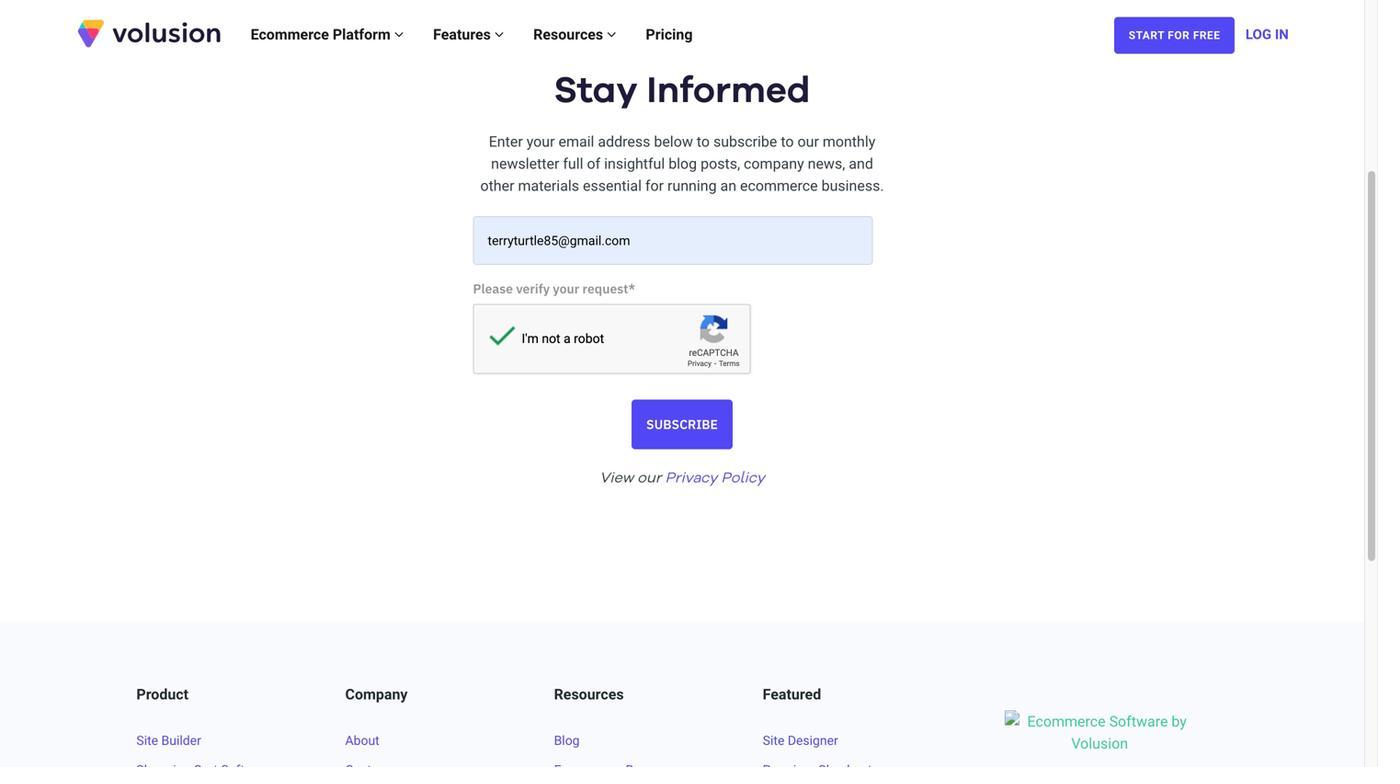 Task type: describe. For each thing, give the bounding box(es) containing it.
policy
[[722, 472, 765, 486]]

ecommerce software by volusion image
[[1006, 711, 1195, 767]]

site designer
[[763, 733, 839, 748]]

privacy
[[666, 472, 718, 486]]

features link
[[419, 7, 519, 62]]

news,
[[808, 155, 846, 173]]

start for free link
[[1115, 17, 1236, 54]]

0 horizontal spatial our
[[638, 472, 662, 486]]

1 to from the left
[[697, 133, 710, 151]]

resources link
[[519, 7, 631, 62]]

designer
[[788, 733, 839, 748]]

please
[[473, 280, 513, 297]]

newsletter
[[491, 155, 560, 173]]

site for product
[[137, 733, 158, 748]]

log
[[1246, 26, 1272, 42]]

enter
[[489, 133, 523, 151]]

monthly
[[823, 133, 876, 151]]

company
[[744, 155, 805, 173]]

start
[[1129, 29, 1165, 42]]

materials
[[518, 177, 580, 195]]

blog
[[554, 733, 580, 748]]

subscribe
[[714, 133, 778, 151]]

enter your email address below to subscribe to our monthly newsletter full of insightful blog posts, company news, and other materials essential for running an ecommerce business.
[[481, 133, 885, 195]]

an
[[721, 177, 737, 195]]

ecommerce platform link
[[236, 7, 419, 62]]

log in
[[1246, 26, 1290, 42]]

business.
[[822, 177, 885, 195]]

full
[[563, 155, 584, 173]]

product
[[137, 686, 189, 703]]

1 vertical spatial resources
[[554, 686, 624, 703]]

1 vertical spatial your
[[553, 280, 580, 297]]

posts,
[[701, 155, 741, 173]]

angle down image for ecommerce platform
[[394, 27, 404, 42]]

your inside the enter your email address below to subscribe to our monthly newsletter full of insightful blog posts, company news, and other materials essential for running an ecommerce business.
[[527, 133, 555, 151]]

about link
[[345, 733, 380, 748]]

subscribe
[[647, 416, 718, 433]]

email
[[559, 133, 595, 151]]

stay informed
[[554, 73, 811, 109]]

start for free
[[1129, 29, 1221, 42]]

address
[[598, 133, 651, 151]]

our inside the enter your email address below to subscribe to our monthly newsletter full of insightful blog posts, company news, and other materials essential for running an ecommerce business.
[[798, 133, 819, 151]]

stay
[[554, 73, 638, 109]]

pricing link
[[631, 7, 708, 62]]

ecommerce
[[741, 177, 818, 195]]

site for featured
[[763, 733, 785, 748]]

0 vertical spatial resources
[[534, 26, 607, 43]]

for
[[1169, 29, 1191, 42]]

platform
[[333, 26, 391, 43]]

log in link
[[1246, 7, 1290, 62]]

please verify your request*
[[473, 280, 636, 297]]



Task type: vqa. For each thing, say whether or not it's contained in the screenshot.
'Learn About Upgrading' link corresponding to OneStitch
no



Task type: locate. For each thing, give the bounding box(es) containing it.
view our privacy policy
[[600, 472, 765, 486]]

site
[[137, 733, 158, 748], [763, 733, 785, 748]]

to
[[697, 133, 710, 151], [781, 133, 794, 151]]

view
[[600, 472, 634, 486]]

site left builder
[[137, 733, 158, 748]]

your
[[527, 133, 555, 151], [553, 280, 580, 297]]

our
[[798, 133, 819, 151], [638, 472, 662, 486]]

1 angle down image from the left
[[394, 27, 404, 42]]

ecommerce
[[251, 26, 329, 43]]

angle down image right platform
[[394, 27, 404, 42]]

resources up blog link
[[554, 686, 624, 703]]

0 vertical spatial our
[[798, 133, 819, 151]]

company
[[345, 686, 408, 703]]

0 horizontal spatial angle down image
[[394, 27, 404, 42]]

running
[[668, 177, 717, 195]]

your right verify on the top of the page
[[553, 280, 580, 297]]

verify
[[516, 280, 550, 297]]

angle down image for resources
[[607, 27, 617, 42]]

None text field
[[473, 216, 873, 265]]

resources
[[534, 26, 607, 43], [554, 686, 624, 703]]

resources up stay
[[534, 26, 607, 43]]

blog link
[[554, 733, 580, 748]]

builder
[[161, 733, 201, 748]]

informed
[[647, 73, 811, 109]]

privacy policy link
[[666, 457, 765, 486]]

0 vertical spatial your
[[527, 133, 555, 151]]

ecommerce platform
[[251, 26, 394, 43]]

site builder
[[137, 733, 201, 748]]

of
[[587, 155, 601, 173]]

to up company
[[781, 133, 794, 151]]

angle down image
[[495, 27, 504, 42]]

our up "news,"
[[798, 133, 819, 151]]

free
[[1194, 29, 1221, 42]]

pricing
[[646, 26, 693, 43]]

other
[[481, 177, 515, 195]]

1 horizontal spatial site
[[763, 733, 785, 748]]

featured
[[763, 686, 822, 703]]

essential
[[583, 177, 642, 195]]

site designer link
[[763, 733, 839, 748]]

2 site from the left
[[763, 733, 785, 748]]

angle down image left pricing
[[607, 27, 617, 42]]

our right view
[[638, 472, 662, 486]]

insightful
[[604, 155, 665, 173]]

1 vertical spatial our
[[638, 472, 662, 486]]

and
[[849, 155, 874, 173]]

blog
[[669, 155, 697, 173]]

subscribe button
[[632, 400, 733, 449]]

2 angle down image from the left
[[607, 27, 617, 42]]

0 horizontal spatial site
[[137, 733, 158, 748]]

to up the posts,
[[697, 133, 710, 151]]

for
[[646, 177, 664, 195]]

site builder link
[[137, 733, 201, 748]]

angle down image inside ecommerce platform link
[[394, 27, 404, 42]]

1 site from the left
[[137, 733, 158, 748]]

2 to from the left
[[781, 133, 794, 151]]

angle down image inside 'resources' link
[[607, 27, 617, 42]]

0 horizontal spatial to
[[697, 133, 710, 151]]

volusion logo image
[[76, 18, 223, 49]]

about
[[345, 733, 380, 748]]

1 horizontal spatial to
[[781, 133, 794, 151]]

features
[[433, 26, 495, 43]]

your up newsletter at the left of page
[[527, 133, 555, 151]]

1 horizontal spatial our
[[798, 133, 819, 151]]

below
[[654, 133, 693, 151]]

1 horizontal spatial angle down image
[[607, 27, 617, 42]]

site left designer
[[763, 733, 785, 748]]

angle down image
[[394, 27, 404, 42], [607, 27, 617, 42]]

request*
[[583, 280, 636, 297]]

in
[[1276, 26, 1290, 42]]



